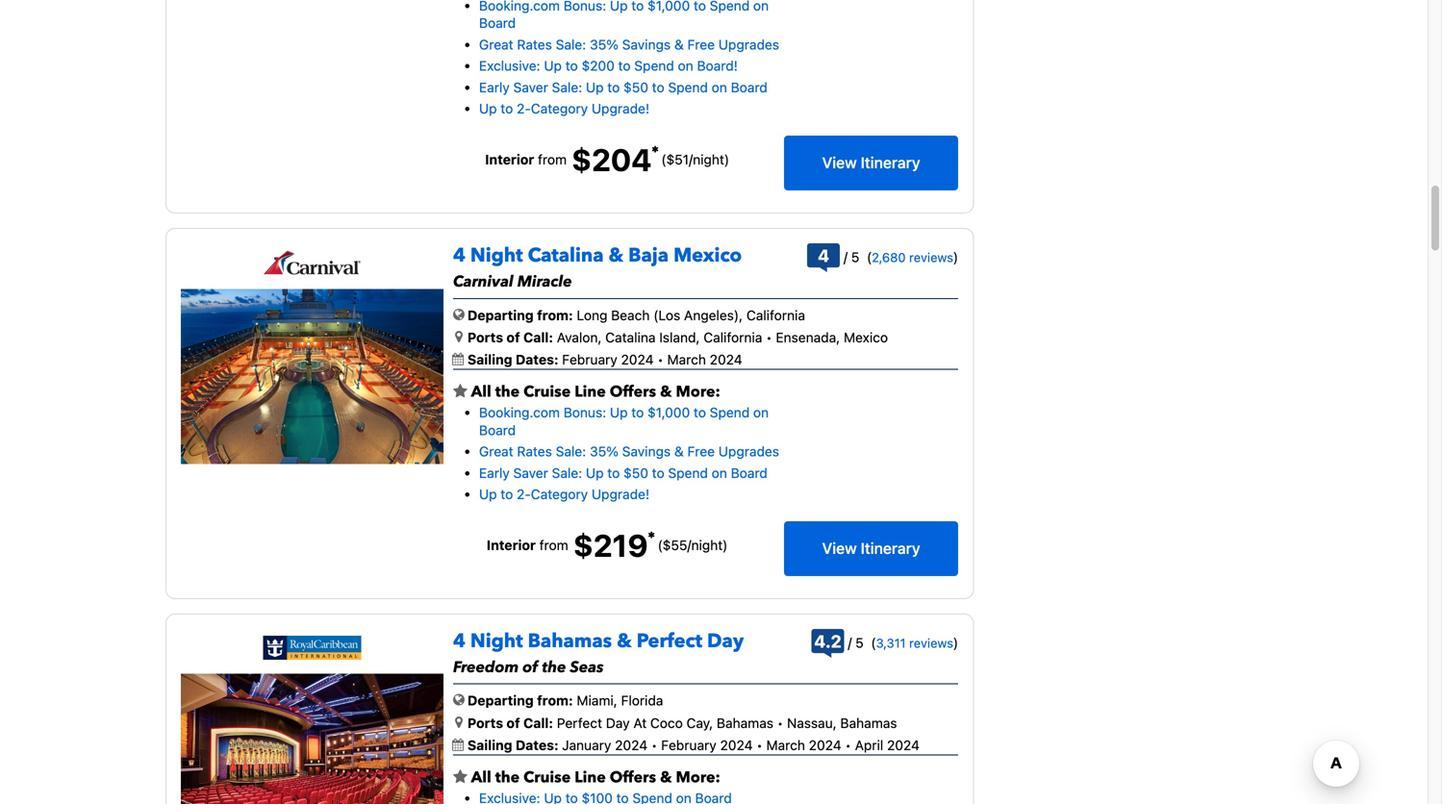 Task type: vqa. For each thing, say whether or not it's contained in the screenshot.
the bottommost Zip
no



Task type: locate. For each thing, give the bounding box(es) containing it.
the
[[495, 381, 520, 403], [542, 657, 566, 678], [495, 767, 520, 788]]

1 booking.com bonus: up to $1,000 to spend on board link from the top
[[479, 0, 769, 31]]

catalina down beach at the left top
[[606, 330, 656, 345]]

1 cruise from the top
[[524, 381, 571, 403]]

1 2- from the top
[[517, 101, 531, 116]]

upgrade! inside 'booking.com bonus: up to $1,000 to spend on board great rates sale: 35% savings & free upgrades early saver sale: up to $50 to spend on board up to 2-category upgrade!'
[[592, 486, 650, 502]]

call:
[[524, 330, 553, 345], [524, 715, 553, 731]]

0 vertical spatial call:
[[524, 330, 553, 345]]

1 vertical spatial night)
[[691, 538, 728, 553]]

1 bonus: from the top
[[564, 0, 606, 14]]

& inside 4 night bahamas & perfect day freedom of the seas
[[617, 628, 632, 655]]

1 vertical spatial perfect
[[557, 715, 602, 731]]

early
[[479, 79, 510, 95], [479, 465, 510, 481]]

bonus: for up
[[564, 405, 606, 421]]

1 horizontal spatial bahamas
[[717, 715, 774, 731]]

2 great from the top
[[479, 444, 514, 460]]

sailing dates: for 4 night bahamas & perfect day
[[468, 738, 562, 754]]

0 horizontal spatial mexico
[[674, 243, 742, 269]]

star image down calendar icon
[[453, 770, 468, 785]]

bonus: up $200
[[564, 0, 606, 14]]

2 sailing dates: from the top
[[468, 738, 562, 754]]

1 vertical spatial february
[[661, 738, 717, 754]]

1 rates from the top
[[517, 37, 552, 52]]

4.2 / 5 ( 3,311 reviews )
[[815, 631, 959, 652]]

1 vertical spatial view itinerary link
[[784, 522, 959, 576]]

2 reviews from the top
[[910, 636, 954, 650]]

1 vertical spatial sailing
[[468, 738, 512, 754]]

view itinerary up 4.2 / 5 ( 3,311 reviews )
[[822, 540, 921, 558]]

seas
[[570, 657, 604, 678]]

1 vertical spatial up to 2-category upgrade! link
[[479, 486, 650, 502]]

1 view itinerary from the top
[[822, 154, 921, 172]]

from left $204
[[538, 152, 567, 168]]

bahamas up the april at the right bottom of the page
[[841, 715, 897, 731]]

2 offers from the top
[[610, 767, 656, 788]]

ports of call: for 4 night bahamas & perfect day
[[468, 715, 553, 731]]

& up ($55
[[675, 444, 684, 460]]

1 reviews from the top
[[910, 250, 954, 265]]

2 early saver sale: up to $50 to spend on board link from the top
[[479, 465, 768, 481]]

1 vertical spatial all
[[471, 767, 492, 788]]

of down "carnival"
[[507, 330, 520, 345]]

1 view from the top
[[822, 154, 857, 172]]

1 vertical spatial from:
[[537, 693, 573, 709]]

0 vertical spatial ports
[[468, 330, 503, 345]]

upgrades inside 'booking.com bonus: up to $1,000 to spend on board great rates sale: 35% savings & free upgrades early saver sale: up to $50 to spend on board up to 2-category upgrade!'
[[719, 444, 780, 460]]

perfect day at coco cay, bahamas • nassau, bahamas
[[557, 715, 897, 731]]

1 vertical spatial night
[[471, 628, 523, 655]]

free for board!
[[688, 37, 715, 52]]

free up board!
[[688, 37, 715, 52]]

2 map marker image from the top
[[455, 716, 463, 729]]

free up ($55 / night)
[[688, 444, 715, 460]]

view for $204
[[822, 154, 857, 172]]

booking.com inside booking.com bonus: up to $1,000 to spend on board great rates sale: 35% savings & free upgrades exclusive: up to $200 to spend on board! early saver sale: up to $50 to spend on board up to 2-category upgrade!
[[479, 0, 560, 14]]

line down avalon,
[[575, 381, 606, 403]]

booking.com bonus: up to $1,000 to spend on board link for up to 2-category upgrade!
[[479, 405, 769, 438]]

bahamas
[[528, 628, 612, 655], [717, 715, 774, 731], [841, 715, 897, 731]]

1 vertical spatial of
[[523, 657, 538, 678]]

offers down at
[[610, 767, 656, 788]]

ports of call: for 4 night catalina & baja mexico
[[468, 330, 553, 345]]

1 vertical spatial map marker image
[[455, 716, 463, 729]]

1 ) from the top
[[954, 249, 959, 265]]

0 vertical spatial of
[[507, 330, 520, 345]]

1 vertical spatial sailing dates:
[[468, 738, 562, 754]]

) right 3,311
[[954, 635, 959, 651]]

0 vertical spatial night
[[471, 243, 523, 269]]

1 vertical spatial bonus:
[[564, 405, 606, 421]]

1 upgrade! from the top
[[592, 101, 650, 116]]

great inside booking.com bonus: up to $1,000 to spend on board great rates sale: 35% savings & free upgrades exclusive: up to $200 to spend on board! early saver sale: up to $50 to spend on board up to 2-category upgrade!
[[479, 37, 514, 52]]

bahamas up january 2024 • february 2024 • march 2024 • april 2024
[[717, 715, 774, 731]]

0 vertical spatial sailing
[[468, 352, 512, 368]]

star image for 4 night catalina & baja mexico
[[453, 384, 468, 399]]

free inside booking.com bonus: up to $1,000 to spend on board great rates sale: 35% savings & free upgrades exclusive: up to $200 to spend on board! early saver sale: up to $50 to spend on board up to 2-category upgrade!
[[688, 37, 715, 52]]

rates for up
[[517, 37, 552, 52]]

1 vertical spatial star image
[[453, 770, 468, 785]]

view itinerary link
[[784, 136, 959, 191], [784, 522, 959, 576]]

from: up avalon,
[[537, 307, 573, 323]]

1 booking.com from the top
[[479, 0, 560, 14]]

day
[[707, 628, 744, 655], [606, 715, 630, 731]]

2 itinerary from the top
[[861, 540, 921, 558]]

itinerary
[[861, 154, 921, 172], [861, 540, 921, 558]]

1 vertical spatial all the cruise line offers & more:
[[468, 767, 721, 788]]

from left $219
[[540, 538, 569, 553]]

2 night from the top
[[471, 628, 523, 655]]

2 rates from the top
[[517, 444, 552, 460]]

0 vertical spatial the
[[495, 381, 520, 403]]

reviews right '2,680'
[[910, 250, 954, 265]]

savings inside 'booking.com bonus: up to $1,000 to spend on board great rates sale: 35% savings & free upgrades early saver sale: up to $50 to spend on board up to 2-category upgrade!'
[[622, 444, 671, 460]]

1 sailing dates: from the top
[[468, 352, 562, 368]]

& inside 'booking.com bonus: up to $1,000 to spend on board great rates sale: 35% savings & free upgrades early saver sale: up to $50 to spend on board up to 2-category upgrade!'
[[675, 444, 684, 460]]

4 up freedom
[[453, 628, 466, 655]]

0 vertical spatial early
[[479, 79, 510, 95]]

1 vertical spatial more:
[[676, 767, 721, 788]]

0 vertical spatial booking.com
[[479, 0, 560, 14]]

spend down avalon, catalina island, california • ensenada, mexico
[[710, 405, 750, 421]]

1 vertical spatial early saver sale: up to $50 to spend on board link
[[479, 465, 768, 481]]

interior
[[485, 152, 534, 168], [487, 538, 536, 553]]

2 booking.com from the top
[[479, 405, 560, 421]]

bonus: inside booking.com bonus: up to $1,000 to spend on board great rates sale: 35% savings & free upgrades exclusive: up to $200 to spend on board! early saver sale: up to $50 to spend on board up to 2-category upgrade!
[[564, 0, 606, 14]]

2024 down 'perfect day at coco cay, bahamas • nassau, bahamas'
[[720, 738, 753, 754]]

dates:
[[516, 352, 559, 368], [516, 738, 559, 754]]

1 vertical spatial mexico
[[844, 330, 888, 345]]

5
[[852, 249, 860, 265], [856, 635, 864, 651]]

2- up interior from $219
[[517, 486, 531, 502]]

all the cruise line offers & more: for 4 night bahamas & perfect day
[[468, 767, 721, 788]]

1 vertical spatial 5
[[856, 635, 864, 651]]

night for catalina
[[471, 243, 523, 269]]

cruise down avalon,
[[524, 381, 571, 403]]

35% inside booking.com bonus: up to $1,000 to spend on board great rates sale: 35% savings & free upgrades exclusive: up to $200 to spend on board! early saver sale: up to $50 to spend on board up to 2-category upgrade!
[[590, 37, 619, 52]]

line
[[575, 381, 606, 403], [575, 767, 606, 788]]

february down avalon,
[[562, 352, 618, 368]]

2 sailing from the top
[[468, 738, 512, 754]]

1 saver from the top
[[513, 79, 548, 95]]

great rates sale: 35% savings & free upgrades link for up to 2-category upgrade!
[[479, 444, 780, 460]]

california down angeles), on the top of the page
[[704, 330, 763, 345]]

0 vertical spatial 2-
[[517, 101, 531, 116]]

0 vertical spatial booking.com bonus: up to $1,000 to spend on board link
[[479, 0, 769, 31]]

0 horizontal spatial day
[[606, 715, 630, 731]]

1 vertical spatial (
[[871, 635, 876, 651]]

up
[[610, 0, 628, 14], [544, 58, 562, 74], [586, 79, 604, 95], [479, 101, 497, 116], [610, 405, 628, 421], [586, 465, 604, 481], [479, 486, 497, 502]]

2 $1,000 from the top
[[648, 405, 690, 421]]

0 vertical spatial category
[[531, 101, 588, 116]]

1 vertical spatial itinerary
[[861, 540, 921, 558]]

$1,000 down 'february 2024 • march 2024'
[[648, 405, 690, 421]]

all the cruise line offers & more: for 4 night catalina & baja mexico
[[468, 381, 721, 403]]

view itinerary
[[822, 154, 921, 172], [822, 540, 921, 558]]

perfect up january
[[557, 715, 602, 731]]

savings inside booking.com bonus: up to $1,000 to spend on board great rates sale: 35% savings & free upgrades exclusive: up to $200 to spend on board! early saver sale: up to $50 to spend on board up to 2-category upgrade!
[[622, 37, 671, 52]]

1 call: from the top
[[524, 330, 553, 345]]

0 vertical spatial departing
[[468, 307, 534, 323]]

2 upgrades from the top
[[719, 444, 780, 460]]

4 inside 4 night catalina & baja mexico carnival miracle
[[453, 243, 466, 269]]

day left at
[[606, 715, 630, 731]]

2 early from the top
[[479, 465, 510, 481]]

2 call: from the top
[[524, 715, 553, 731]]

from inside interior from $204
[[538, 152, 567, 168]]

1 vertical spatial march
[[767, 738, 805, 754]]

1 ports of call: from the top
[[468, 330, 553, 345]]

all for 4 night bahamas & perfect day
[[471, 767, 492, 788]]

0 vertical spatial $50
[[624, 79, 649, 95]]

2 savings from the top
[[622, 444, 671, 460]]

1 vertical spatial )
[[954, 635, 959, 651]]

from for $204
[[538, 152, 567, 168]]

bahamas up seas on the bottom left
[[528, 628, 612, 655]]

1 vertical spatial 2-
[[517, 486, 531, 502]]

from:
[[537, 307, 573, 323], [537, 693, 573, 709]]

$50 up asterisk icon at bottom
[[624, 465, 649, 481]]

0 vertical spatial view itinerary
[[822, 154, 921, 172]]

2 booking.com bonus: up to $1,000 to spend on board link from the top
[[479, 405, 769, 438]]

5 left '2,680'
[[852, 249, 860, 265]]

category up interior from $204
[[531, 101, 588, 116]]

1 itinerary from the top
[[861, 154, 921, 172]]

sailing right calendar image
[[468, 352, 512, 368]]

) inside 4.2 / 5 ( 3,311 reviews )
[[954, 635, 959, 651]]

saver inside 'booking.com bonus: up to $1,000 to spend on board great rates sale: 35% savings & free upgrades early saver sale: up to $50 to spend on board up to 2-category upgrade!'
[[513, 465, 548, 481]]

1 more: from the top
[[676, 381, 721, 403]]

saver
[[513, 79, 548, 95], [513, 465, 548, 481]]

0 vertical spatial view itinerary link
[[784, 136, 959, 191]]

sailing for 4 night bahamas & perfect day
[[468, 738, 512, 754]]

to
[[632, 0, 644, 14], [694, 0, 706, 14], [566, 58, 578, 74], [618, 58, 631, 74], [608, 79, 620, 95], [652, 79, 665, 95], [501, 101, 513, 116], [632, 405, 644, 421], [694, 405, 706, 421], [608, 465, 620, 481], [652, 465, 665, 481], [501, 486, 513, 502]]

35% inside 'booking.com bonus: up to $1,000 to spend on board great rates sale: 35% savings & free upgrades early saver sale: up to $50 to spend on board up to 2-category upgrade!'
[[590, 444, 619, 460]]

interior inside interior from $204
[[485, 152, 534, 168]]

angeles),
[[684, 307, 743, 323]]

1 horizontal spatial perfect
[[637, 628, 703, 655]]

mexico
[[674, 243, 742, 269], [844, 330, 888, 345]]

great rates sale: 35% savings & free upgrades link
[[479, 37, 780, 52], [479, 444, 780, 460]]

ports down freedom
[[468, 715, 503, 731]]

early inside booking.com bonus: up to $1,000 to spend on board great rates sale: 35% savings & free upgrades exclusive: up to $200 to spend on board! early saver sale: up to $50 to spend on board up to 2-category upgrade!
[[479, 79, 510, 95]]

2 $50 from the top
[[624, 465, 649, 481]]

0 vertical spatial from:
[[537, 307, 573, 323]]

view
[[822, 154, 857, 172], [822, 540, 857, 558]]

1 all from the top
[[471, 381, 492, 403]]

early saver sale: up to $50 to spend on board link up asterisk icon at bottom
[[479, 465, 768, 481]]

1 vertical spatial cruise
[[524, 767, 571, 788]]

• left nassau,
[[777, 715, 784, 731]]

1 vertical spatial $1,000
[[648, 405, 690, 421]]

2 upgrade! from the top
[[592, 486, 650, 502]]

0 vertical spatial from
[[538, 152, 567, 168]]

1 vertical spatial reviews
[[910, 636, 954, 650]]

bonus: for $200
[[564, 0, 606, 14]]

2 view itinerary link from the top
[[784, 522, 959, 576]]

2 all from the top
[[471, 767, 492, 788]]

reviews inside / 5 ( 2,680 reviews )
[[910, 250, 954, 265]]

0 vertical spatial all
[[471, 381, 492, 403]]

1 upgrades from the top
[[719, 37, 780, 52]]

on
[[754, 0, 769, 14], [678, 58, 694, 74], [712, 79, 727, 95], [754, 405, 769, 421], [712, 465, 727, 481]]

from: left miami,
[[537, 693, 573, 709]]

booking.com bonus: up to $1,000 to spend on board link for early saver sale: up to $50 to spend on board
[[479, 0, 769, 31]]

1 vertical spatial line
[[575, 767, 606, 788]]

2 line from the top
[[575, 767, 606, 788]]

1 dates: from the top
[[516, 352, 559, 368]]

2,680 reviews link
[[872, 250, 954, 265]]

catalina
[[528, 243, 604, 269], [606, 330, 656, 345]]

sailing right calendar icon
[[468, 738, 512, 754]]

$1,000 inside booking.com bonus: up to $1,000 to spend on board great rates sale: 35% savings & free upgrades exclusive: up to $200 to spend on board! early saver sale: up to $50 to spend on board up to 2-category upgrade!
[[648, 0, 690, 14]]

& down 'february 2024 • march 2024'
[[660, 381, 672, 403]]

( inside 4.2 / 5 ( 3,311 reviews )
[[871, 635, 876, 651]]

itinerary up 4.2 / 5 ( 3,311 reviews )
[[861, 540, 921, 558]]

board
[[479, 15, 516, 31], [731, 79, 768, 95], [479, 422, 516, 438], [731, 465, 768, 481]]

all
[[471, 381, 492, 403], [471, 767, 492, 788]]

exclusive:
[[479, 58, 540, 74]]

5 inside 4.2 / 5 ( 3,311 reviews )
[[856, 635, 864, 651]]

bahamas inside 4 night bahamas & perfect day freedom of the seas
[[528, 628, 612, 655]]

cruise for 4 night catalina & baja mexico
[[524, 381, 571, 403]]

1 vertical spatial ports of call:
[[468, 715, 553, 731]]

view itinerary up '2,680'
[[822, 154, 921, 172]]

0 vertical spatial day
[[707, 628, 744, 655]]

0 vertical spatial 35%
[[590, 37, 619, 52]]

4.2
[[815, 631, 842, 652]]

0 vertical spatial reviews
[[910, 250, 954, 265]]

call: left avalon,
[[524, 330, 553, 345]]

all the cruise line offers & more: down avalon,
[[468, 381, 721, 403]]

dates: left january
[[516, 738, 559, 754]]

1 map marker image from the top
[[455, 330, 463, 344]]

upgrades inside booking.com bonus: up to $1,000 to spend on board great rates sale: 35% savings & free upgrades exclusive: up to $200 to spend on board! early saver sale: up to $50 to spend on board up to 2-category upgrade!
[[719, 37, 780, 52]]

star image
[[453, 384, 468, 399], [453, 770, 468, 785]]

departing for 4 night bahamas & perfect day
[[468, 693, 534, 709]]

of for 4 night catalina & baja mexico
[[507, 330, 520, 345]]

(los
[[654, 307, 681, 323]]

night)
[[693, 152, 730, 168], [691, 538, 728, 553]]

1 vertical spatial the
[[542, 657, 566, 678]]

0 vertical spatial star image
[[453, 384, 468, 399]]

1 night from the top
[[471, 243, 523, 269]]

star image down calendar image
[[453, 384, 468, 399]]

0 vertical spatial mexico
[[674, 243, 742, 269]]

ports for 4 night bahamas & perfect day
[[468, 715, 503, 731]]

1 early from the top
[[479, 79, 510, 95]]

savings up 'exclusive: up to $200 to spend on board!' link
[[622, 37, 671, 52]]

up to 2-category upgrade! link up interior from $219
[[479, 486, 650, 502]]

1 great from the top
[[479, 37, 514, 52]]

1 35% from the top
[[590, 37, 619, 52]]

2024
[[621, 352, 654, 368], [710, 352, 743, 368], [615, 738, 648, 754], [720, 738, 753, 754], [809, 738, 842, 754], [887, 738, 920, 754]]

free
[[688, 37, 715, 52], [688, 444, 715, 460]]

march down nassau,
[[767, 738, 805, 754]]

california
[[747, 307, 805, 323], [704, 330, 763, 345]]

1 vertical spatial interior
[[487, 538, 536, 553]]

up to 2-category upgrade! link
[[479, 101, 650, 116], [479, 486, 650, 502]]

booking.com bonus: up to $1,000 to spend on board link up 'exclusive: up to $200 to spend on board!' link
[[479, 0, 769, 31]]

1 great rates sale: 35% savings & free upgrades link from the top
[[479, 37, 780, 52]]

cruise
[[524, 381, 571, 403], [524, 767, 571, 788]]

line down january
[[575, 767, 606, 788]]

• down coco
[[651, 738, 658, 754]]

2 ports of call: from the top
[[468, 715, 553, 731]]

/ for ($55
[[688, 538, 691, 553]]

2 more: from the top
[[676, 767, 721, 788]]

upgrade!
[[592, 101, 650, 116], [592, 486, 650, 502]]

booking.com for booking.com bonus: up to $1,000 to spend on board great rates sale: 35% savings & free upgrades exclusive: up to $200 to spend on board! early saver sale: up to $50 to spend on board up to 2-category upgrade!
[[479, 0, 560, 14]]

saver inside booking.com bonus: up to $1,000 to spend on board great rates sale: 35% savings & free upgrades exclusive: up to $200 to spend on board! early saver sale: up to $50 to spend on board up to 2-category upgrade!
[[513, 79, 548, 95]]

2 departing from the top
[[468, 693, 534, 709]]

$1,000
[[648, 0, 690, 14], [648, 405, 690, 421]]

more: down 'february 2024 • march 2024'
[[676, 381, 721, 403]]

2 horizontal spatial bahamas
[[841, 715, 897, 731]]

booking.com inside 'booking.com bonus: up to $1,000 to spend on board great rates sale: 35% savings & free upgrades early saver sale: up to $50 to spend on board up to 2-category upgrade!'
[[479, 405, 560, 421]]

1 savings from the top
[[622, 37, 671, 52]]

2 all the cruise line offers & more: from the top
[[468, 767, 721, 788]]

/ right 4.2
[[848, 635, 852, 651]]

ports of call: down "carnival"
[[468, 330, 553, 345]]

1 up to 2-category upgrade! link from the top
[[479, 101, 650, 116]]

1 vertical spatial free
[[688, 444, 715, 460]]

$1,000 inside 'booking.com bonus: up to $1,000 to spend on board great rates sale: 35% savings & free upgrades early saver sale: up to $50 to spend on board up to 2-category upgrade!'
[[648, 405, 690, 421]]

2024 down at
[[615, 738, 648, 754]]

0 vertical spatial saver
[[513, 79, 548, 95]]

map marker image
[[455, 330, 463, 344], [455, 716, 463, 729]]

from
[[538, 152, 567, 168], [540, 538, 569, 553]]

up up interior from $219
[[479, 486, 497, 502]]

0 vertical spatial upgrade!
[[592, 101, 650, 116]]

sailing dates:
[[468, 352, 562, 368], [468, 738, 562, 754]]

0 vertical spatial itinerary
[[861, 154, 921, 172]]

/ 5 ( 2,680 reviews )
[[844, 249, 959, 265]]

booking.com for booking.com bonus: up to $1,000 to spend on board great rates sale: 35% savings & free upgrades early saver sale: up to $50 to spend on board up to 2-category upgrade!
[[479, 405, 560, 421]]

/ for ($51
[[689, 152, 693, 168]]

35% up 'exclusive: up to $200 to spend on board!' link
[[590, 37, 619, 52]]

interior inside interior from $219
[[487, 538, 536, 553]]

1 from: from the top
[[537, 307, 573, 323]]

night) right ($51
[[693, 152, 730, 168]]

offers for 4 night catalina & baja mexico
[[610, 381, 656, 403]]

1 ports from the top
[[468, 330, 503, 345]]

0 vertical spatial offers
[[610, 381, 656, 403]]

ports down "carnival"
[[468, 330, 503, 345]]

free inside 'booking.com bonus: up to $1,000 to spend on board great rates sale: 35% savings & free upgrades early saver sale: up to $50 to spend on board up to 2-category upgrade!'
[[688, 444, 715, 460]]

35% for $200
[[590, 37, 619, 52]]

night up "carnival"
[[471, 243, 523, 269]]

1 free from the top
[[688, 37, 715, 52]]

category inside 'booking.com bonus: up to $1,000 to spend on board great rates sale: 35% savings & free upgrades early saver sale: up to $50 to spend on board up to 2-category upgrade!'
[[531, 486, 588, 502]]

february
[[562, 352, 618, 368], [661, 738, 717, 754]]

upgrade! down 'exclusive: up to $200 to spend on board!' link
[[592, 101, 650, 116]]

rates inside booking.com bonus: up to $1,000 to spend on board great rates sale: 35% savings & free upgrades exclusive: up to $200 to spend on board! early saver sale: up to $50 to spend on board up to 2-category upgrade!
[[517, 37, 552, 52]]

$1,000 up 'exclusive: up to $200 to spend on board!' link
[[648, 0, 690, 14]]

night
[[471, 243, 523, 269], [471, 628, 523, 655]]

early saver sale: up to $50 to spend on board link down 'exclusive: up to $200 to spend on board!' link
[[479, 79, 768, 95]]

view itinerary link for $219
[[784, 522, 959, 576]]

2-
[[517, 101, 531, 116], [517, 486, 531, 502]]

2 35% from the top
[[590, 444, 619, 460]]

rates for saver
[[517, 444, 552, 460]]

4 inside 4 night bahamas & perfect day freedom of the seas
[[453, 628, 466, 655]]

0 vertical spatial ports of call:
[[468, 330, 553, 345]]

1 vertical spatial upgrades
[[719, 444, 780, 460]]

$50 inside 'booking.com bonus: up to $1,000 to spend on board great rates sale: 35% savings & free upgrades early saver sale: up to $50 to spend on board up to 2-category upgrade!'
[[624, 465, 649, 481]]

day up 'perfect day at coco cay, bahamas • nassau, bahamas'
[[707, 628, 744, 655]]

booking.com
[[479, 0, 560, 14], [479, 405, 560, 421]]

1 vertical spatial from
[[540, 538, 569, 553]]

bonus: inside 'booking.com bonus: up to $1,000 to spend on board great rates sale: 35% savings & free upgrades early saver sale: up to $50 to spend on board up to 2-category upgrade!'
[[564, 405, 606, 421]]

early saver sale: up to $50 to spend on board link
[[479, 79, 768, 95], [479, 465, 768, 481]]

0 vertical spatial cruise
[[524, 381, 571, 403]]

from inside interior from $219
[[540, 538, 569, 553]]

0 horizontal spatial catalina
[[528, 243, 604, 269]]

mexico right baja
[[674, 243, 742, 269]]

at
[[634, 715, 647, 731]]

call: down departing from: miami, florida
[[524, 715, 553, 731]]

all for 4 night catalina & baja mexico
[[471, 381, 492, 403]]

february down cay,
[[661, 738, 717, 754]]

dates: for 4 night catalina & baja mexico
[[516, 352, 559, 368]]

(
[[867, 249, 872, 265], [871, 635, 876, 651]]

2 2- from the top
[[517, 486, 531, 502]]

1 $1,000 from the top
[[648, 0, 690, 14]]

&
[[675, 37, 684, 52], [609, 243, 624, 269], [660, 381, 672, 403], [675, 444, 684, 460], [617, 628, 632, 655], [660, 767, 672, 788]]

0 horizontal spatial perfect
[[557, 715, 602, 731]]

great inside 'booking.com bonus: up to $1,000 to spend on board great rates sale: 35% savings & free upgrades early saver sale: up to $50 to spend on board up to 2-category upgrade!'
[[479, 444, 514, 460]]

& up 'exclusive: up to $200 to spend on board!' link
[[675, 37, 684, 52]]

& left baja
[[609, 243, 624, 269]]

1 category from the top
[[531, 101, 588, 116]]

1 sailing from the top
[[468, 352, 512, 368]]

dates: for 4 night bahamas & perfect day
[[516, 738, 559, 754]]

0 vertical spatial night)
[[693, 152, 730, 168]]

up right exclusive:
[[544, 58, 562, 74]]

interior for $204
[[485, 152, 534, 168]]

1 vertical spatial view itinerary
[[822, 540, 921, 558]]

map marker image down globe image
[[455, 330, 463, 344]]

sailing dates: for 4 night catalina & baja mexico
[[468, 352, 562, 368]]

of down departing from: miami, florida
[[507, 715, 520, 731]]

all the cruise line offers & more:
[[468, 381, 721, 403], [468, 767, 721, 788]]

night) right ($55
[[691, 538, 728, 553]]

coco
[[651, 715, 683, 731]]

asterisk image
[[648, 531, 655, 539]]

booking.com bonus: up to $1,000 to spend on board link
[[479, 0, 769, 31], [479, 405, 769, 438]]

perfect up "florida"
[[637, 628, 703, 655]]

carnival miracle image
[[181, 289, 444, 464]]

freedom
[[453, 657, 519, 678]]

sale:
[[556, 37, 586, 52], [552, 79, 582, 95], [556, 444, 586, 460], [552, 465, 582, 481]]

upgrades
[[719, 37, 780, 52], [719, 444, 780, 460]]

2 vertical spatial the
[[495, 767, 520, 788]]

2 category from the top
[[531, 486, 588, 502]]

35%
[[590, 37, 619, 52], [590, 444, 619, 460]]

night inside 4 night bahamas & perfect day freedom of the seas
[[471, 628, 523, 655]]

2 ) from the top
[[954, 635, 959, 651]]

spend right $200
[[635, 58, 674, 74]]

1 vertical spatial dates:
[[516, 738, 559, 754]]

reviews
[[910, 250, 954, 265], [910, 636, 954, 650]]

1 departing from the top
[[468, 307, 534, 323]]

1 $50 from the top
[[624, 79, 649, 95]]

2 saver from the top
[[513, 465, 548, 481]]

asterisk image
[[652, 145, 659, 153]]

0 vertical spatial early saver sale: up to $50 to spend on board link
[[479, 79, 768, 95]]

2,680
[[872, 250, 906, 265]]

1 vertical spatial great
[[479, 444, 514, 460]]

view itinerary link up '2,680'
[[784, 136, 959, 191]]

rates
[[517, 37, 552, 52], [517, 444, 552, 460]]

4 for perfect
[[453, 628, 466, 655]]

/ inside 4.2 / 5 ( 3,311 reviews )
[[848, 635, 852, 651]]

2- down exclusive:
[[517, 101, 531, 116]]

1 vertical spatial savings
[[622, 444, 671, 460]]

offers
[[610, 381, 656, 403], [610, 767, 656, 788]]

great
[[479, 37, 514, 52], [479, 444, 514, 460]]

globe image
[[453, 308, 465, 321]]

/
[[689, 152, 693, 168], [844, 249, 848, 265], [688, 538, 691, 553], [848, 635, 852, 651]]

2 bonus: from the top
[[564, 405, 606, 421]]

the inside 4 night bahamas & perfect day freedom of the seas
[[542, 657, 566, 678]]

0 vertical spatial rates
[[517, 37, 552, 52]]

1 line from the top
[[575, 381, 606, 403]]

california up ensenada, at top
[[747, 307, 805, 323]]

($55 / night)
[[658, 538, 728, 553]]

0 vertical spatial california
[[747, 307, 805, 323]]

2 free from the top
[[688, 444, 715, 460]]

1 offers from the top
[[610, 381, 656, 403]]

cruise for 4 night bahamas & perfect day
[[524, 767, 571, 788]]

march down island,
[[667, 352, 706, 368]]

1 star image from the top
[[453, 384, 468, 399]]

2 from: from the top
[[537, 693, 573, 709]]

0 vertical spatial dates:
[[516, 352, 559, 368]]

up to 2-category upgrade! link up interior from $204
[[479, 101, 650, 116]]

0 vertical spatial savings
[[622, 37, 671, 52]]

4 left '2,680'
[[818, 245, 830, 266]]

1 vertical spatial ports
[[468, 715, 503, 731]]

2 view itinerary from the top
[[822, 540, 921, 558]]

35% up $219
[[590, 444, 619, 460]]

departing down "carnival"
[[468, 307, 534, 323]]

all the cruise line offers & more: down january
[[468, 767, 721, 788]]

$50 inside booking.com bonus: up to $1,000 to spend on board great rates sale: 35% savings & free upgrades exclusive: up to $200 to spend on board! early saver sale: up to $50 to spend on board up to 2-category upgrade!
[[624, 79, 649, 95]]

mexico right ensenada, at top
[[844, 330, 888, 345]]

spend
[[710, 0, 750, 14], [635, 58, 674, 74], [668, 79, 708, 95], [710, 405, 750, 421], [668, 465, 708, 481]]

board!
[[697, 58, 738, 74]]

rates inside 'booking.com bonus: up to $1,000 to spend on board great rates sale: 35% savings & free upgrades early saver sale: up to $50 to spend on board up to 2-category upgrade!'
[[517, 444, 552, 460]]

spend up ($55 / night)
[[668, 465, 708, 481]]

night inside 4 night catalina & baja mexico carnival miracle
[[471, 243, 523, 269]]

ports of call: down departing from: miami, florida
[[468, 715, 553, 731]]

2 ports from the top
[[468, 715, 503, 731]]

2024 down nassau,
[[809, 738, 842, 754]]

2 dates: from the top
[[516, 738, 559, 754]]

departing down freedom
[[468, 693, 534, 709]]

ports
[[468, 330, 503, 345], [468, 715, 503, 731]]

savings up asterisk icon at bottom
[[622, 444, 671, 460]]

1 vertical spatial 35%
[[590, 444, 619, 460]]

0 vertical spatial perfect
[[637, 628, 703, 655]]

0 vertical spatial 5
[[852, 249, 860, 265]]

1 vertical spatial great rates sale: 35% savings & free upgrades link
[[479, 444, 780, 460]]

savings
[[622, 37, 671, 52], [622, 444, 671, 460]]

1 vertical spatial departing
[[468, 693, 534, 709]]

1 vertical spatial early
[[479, 465, 510, 481]]

0 vertical spatial bonus:
[[564, 0, 606, 14]]

4 for baja
[[453, 243, 466, 269]]

0 vertical spatial )
[[954, 249, 959, 265]]

0 vertical spatial february
[[562, 352, 618, 368]]

interior for $219
[[487, 538, 536, 553]]

$50 down 'exclusive: up to $200 to spend on board!' link
[[624, 79, 649, 95]]

reviews right 3,311
[[910, 636, 954, 650]]

• left the april at the right bottom of the page
[[845, 738, 852, 754]]

ports of call:
[[468, 330, 553, 345], [468, 715, 553, 731]]

2 view from the top
[[822, 540, 857, 558]]

perfect
[[637, 628, 703, 655], [557, 715, 602, 731]]

2 cruise from the top
[[524, 767, 571, 788]]

1 all the cruise line offers & more: from the top
[[468, 381, 721, 403]]

0 vertical spatial great
[[479, 37, 514, 52]]

0 horizontal spatial bahamas
[[528, 628, 612, 655]]

2 great rates sale: 35% savings & free upgrades link from the top
[[479, 444, 780, 460]]

& inside 4 night catalina & baja mexico carnival miracle
[[609, 243, 624, 269]]

1 vertical spatial catalina
[[606, 330, 656, 345]]

march
[[667, 352, 706, 368], [767, 738, 805, 754]]

2 star image from the top
[[453, 770, 468, 785]]

1 view itinerary link from the top
[[784, 136, 959, 191]]

3,311 reviews link
[[876, 636, 954, 650]]

more:
[[676, 381, 721, 403], [676, 767, 721, 788]]

reviews inside 4.2 / 5 ( 3,311 reviews )
[[910, 636, 954, 650]]

from: for 4 night bahamas & perfect day
[[537, 693, 573, 709]]

baja
[[629, 243, 669, 269]]

1 vertical spatial offers
[[610, 767, 656, 788]]

1 horizontal spatial day
[[707, 628, 744, 655]]

4
[[453, 243, 466, 269], [818, 245, 830, 266], [453, 628, 466, 655]]



Task type: describe. For each thing, give the bounding box(es) containing it.
night for bahamas
[[471, 628, 523, 655]]

ports for 4 night catalina & baja mexico
[[468, 330, 503, 345]]

departing for 4 night catalina & baja mexico
[[468, 307, 534, 323]]

the for 4 night bahamas & perfect day
[[495, 767, 520, 788]]

line for 4 night catalina & baja mexico
[[575, 381, 606, 403]]

of for 4 night bahamas & perfect day
[[507, 715, 520, 731]]

booking.com bonus: up to $1,000 to spend on board great rates sale: 35% savings & free upgrades exclusive: up to $200 to spend on board! early saver sale: up to $50 to spend on board up to 2-category upgrade!
[[479, 0, 780, 116]]

from for $219
[[540, 538, 569, 553]]

map marker image for 4 night catalina & baja mexico
[[455, 330, 463, 344]]

great rates sale: 35% savings & free upgrades link for early saver sale: up to $50 to spend on board
[[479, 37, 780, 52]]

interior from $219
[[487, 527, 648, 564]]

• down island,
[[658, 352, 664, 368]]

globe image
[[453, 694, 465, 707]]

3,311
[[876, 636, 906, 650]]

2 up to 2-category upgrade! link from the top
[[479, 486, 650, 502]]

avalon, catalina island, california • ensenada, mexico
[[557, 330, 888, 345]]

great for early
[[479, 444, 514, 460]]

more: for 4 night bahamas & perfect day
[[676, 767, 721, 788]]

ensenada,
[[776, 330, 840, 345]]

april
[[855, 738, 884, 754]]

night) for $204
[[693, 152, 730, 168]]

4 night bahamas & perfect day freedom of the seas
[[453, 628, 744, 678]]

0 horizontal spatial march
[[667, 352, 706, 368]]

of inside 4 night bahamas & perfect day freedom of the seas
[[523, 657, 538, 678]]

savings for $50
[[622, 444, 671, 460]]

spend up board!
[[710, 0, 750, 14]]

line for 4 night bahamas & perfect day
[[575, 767, 606, 788]]

upgrades for spend
[[719, 444, 780, 460]]

freedom of the seas image
[[181, 674, 444, 805]]

offers for 4 night bahamas & perfect day
[[610, 767, 656, 788]]

royal caribbean image
[[263, 636, 361, 660]]

view for $219
[[822, 540, 857, 558]]

category inside booking.com bonus: up to $1,000 to spend on board great rates sale: 35% savings & free upgrades exclusive: up to $200 to spend on board! early saver sale: up to $50 to spend on board up to 2-category upgrade!
[[531, 101, 588, 116]]

february 2024 • march 2024
[[562, 352, 743, 368]]

1 vertical spatial day
[[606, 715, 630, 731]]

/ left '2,680'
[[844, 249, 848, 265]]

the for 4 night catalina & baja mexico
[[495, 381, 520, 403]]

island,
[[659, 330, 700, 345]]

florida
[[621, 693, 663, 709]]

mexico inside 4 night catalina & baja mexico carnival miracle
[[674, 243, 742, 269]]

($51
[[661, 152, 689, 168]]

booking.com bonus: up to $1,000 to spend on board great rates sale: 35% savings & free upgrades early saver sale: up to $50 to spend on board up to 2-category upgrade!
[[479, 405, 780, 502]]

• down 'perfect day at coco cay, bahamas • nassau, bahamas'
[[757, 738, 763, 754]]

1 vertical spatial california
[[704, 330, 763, 345]]

2024 down departing from: long beach (los angeles), california
[[621, 352, 654, 368]]

35% for up
[[590, 444, 619, 460]]

january 2024 • february 2024 • march 2024 • april 2024
[[562, 738, 920, 754]]

night) for $219
[[691, 538, 728, 553]]

$1,000 for on
[[648, 0, 690, 14]]

2- inside booking.com bonus: up to $1,000 to spend on board great rates sale: 35% savings & free upgrades exclusive: up to $200 to spend on board! early saver sale: up to $50 to spend on board up to 2-category upgrade!
[[517, 101, 531, 116]]

upgrades for board!
[[719, 37, 780, 52]]

1 horizontal spatial february
[[661, 738, 717, 754]]

map marker image for 4 night bahamas & perfect day
[[455, 716, 463, 729]]

catalina inside 4 night catalina & baja mexico carnival miracle
[[528, 243, 604, 269]]

day inside 4 night bahamas & perfect day freedom of the seas
[[707, 628, 744, 655]]

$219
[[573, 527, 648, 564]]

more: for 4 night catalina & baja mexico
[[676, 381, 721, 403]]

1 horizontal spatial march
[[767, 738, 805, 754]]

& down coco
[[660, 767, 672, 788]]

calendar image
[[452, 353, 464, 366]]

0 horizontal spatial february
[[562, 352, 618, 368]]

4 night catalina & baja mexico carnival miracle
[[453, 243, 742, 293]]

exclusive: up to $200 to spend on board! link
[[479, 58, 738, 74]]

miracle
[[517, 271, 572, 293]]

view itinerary link for $204
[[784, 136, 959, 191]]

cay,
[[687, 715, 713, 731]]

• left ensenada, at top
[[766, 330, 772, 345]]

up down $200
[[586, 79, 604, 95]]

perfect inside 4 night bahamas & perfect day freedom of the seas
[[637, 628, 703, 655]]

2024 right the april at the right bottom of the page
[[887, 738, 920, 754]]

january
[[562, 738, 612, 754]]

0 vertical spatial (
[[867, 249, 872, 265]]

from: for 4 night catalina & baja mexico
[[537, 307, 573, 323]]

itinerary for $204
[[861, 154, 921, 172]]

up down exclusive:
[[479, 101, 497, 116]]

view itinerary for $204
[[822, 154, 921, 172]]

miami,
[[577, 693, 618, 709]]

$1,000 for to
[[648, 405, 690, 421]]

/ for 4.2
[[848, 635, 852, 651]]

savings for spend
[[622, 37, 671, 52]]

$200
[[582, 58, 615, 74]]

departing from: long beach (los angeles), california
[[468, 307, 805, 323]]

great for exclusive:
[[479, 37, 514, 52]]

up up 'exclusive: up to $200 to spend on board!' link
[[610, 0, 628, 14]]

up up $219
[[586, 465, 604, 481]]

($51 / night)
[[661, 152, 730, 168]]

nassau,
[[787, 715, 837, 731]]

carnival cruise line image
[[263, 250, 361, 275]]

1 early saver sale: up to $50 to spend on board link from the top
[[479, 79, 768, 95]]

spend down board!
[[668, 79, 708, 95]]

free for spend
[[688, 444, 715, 460]]

$204
[[572, 142, 652, 178]]

view itinerary for $219
[[822, 540, 921, 558]]

interior from $204
[[485, 142, 652, 178]]

2- inside 'booking.com bonus: up to $1,000 to spend on board great rates sale: 35% savings & free upgrades early saver sale: up to $50 to spend on board up to 2-category upgrade!'
[[517, 486, 531, 502]]

up down 'february 2024 • march 2024'
[[610, 405, 628, 421]]

($55
[[658, 538, 688, 553]]

beach
[[611, 307, 650, 323]]

sailing for 4 night catalina & baja mexico
[[468, 352, 512, 368]]

long
[[577, 307, 608, 323]]

calendar image
[[452, 739, 464, 752]]

upgrade! inside booking.com bonus: up to $1,000 to spend on board great rates sale: 35% savings & free upgrades exclusive: up to $200 to spend on board! early saver sale: up to $50 to spend on board up to 2-category upgrade!
[[592, 101, 650, 116]]

early inside 'booking.com bonus: up to $1,000 to spend on board great rates sale: 35% savings & free upgrades early saver sale: up to $50 to spend on board up to 2-category upgrade!'
[[479, 465, 510, 481]]

call: for 4 night bahamas & perfect day
[[524, 715, 553, 731]]

& inside booking.com bonus: up to $1,000 to spend on board great rates sale: 35% savings & free upgrades exclusive: up to $200 to spend on board! early saver sale: up to $50 to spend on board up to 2-category upgrade!
[[675, 37, 684, 52]]

itinerary for $219
[[861, 540, 921, 558]]

star image for 4 night bahamas & perfect day
[[453, 770, 468, 785]]

call: for 4 night catalina & baja mexico
[[524, 330, 553, 345]]

2024 down avalon, catalina island, california • ensenada, mexico
[[710, 352, 743, 368]]

carnival
[[453, 271, 514, 293]]

1 horizontal spatial catalina
[[606, 330, 656, 345]]

departing from: miami, florida
[[468, 693, 663, 709]]

avalon,
[[557, 330, 602, 345]]



